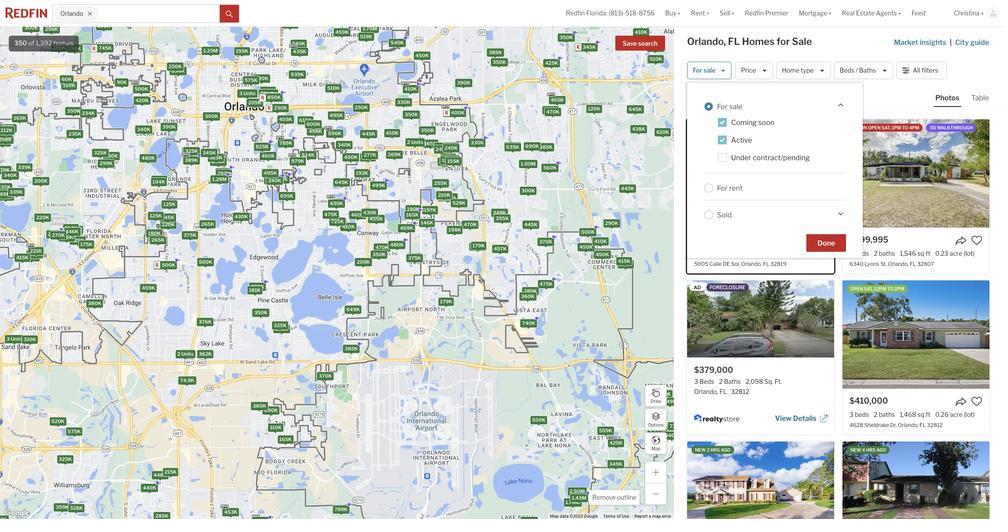 Task type: vqa. For each thing, say whether or not it's contained in the screenshot.
the top 380K
yes



Task type: describe. For each thing, give the bounding box(es) containing it.
440k
[[143, 485, 156, 491]]

mortgage
[[799, 9, 828, 17]]

hrs for 4
[[867, 448, 876, 453]]

0 vertical spatial open
[[869, 125, 881, 130]]

1 vertical spatial for
[[718, 102, 728, 111]]

fl down 2,485 sq ft
[[763, 261, 770, 267]]

baths
[[860, 67, 877, 74]]

(lot) for $399,995
[[964, 250, 975, 257]]

535k
[[506, 144, 519, 150]]

favorite button image for $410,000
[[972, 396, 983, 407]]

2 vertical spatial 470k
[[376, 245, 389, 251]]

0 horizontal spatial 1,392
[[36, 39, 52, 47]]

0 vertical spatial 375k
[[183, 232, 196, 238]]

2 redfin from the left
[[851, 125, 868, 130]]

0 horizontal spatial 430k
[[235, 214, 248, 220]]

230k
[[274, 105, 287, 111]]

0 vertical spatial 495k
[[330, 112, 343, 119]]

2.50m
[[570, 488, 585, 495]]

1 horizontal spatial 475k
[[540, 281, 553, 287]]

1 vertical spatial 179k
[[440, 299, 452, 305]]

map data ©2023 google
[[550, 514, 598, 519]]

1 favorite button checkbox from the left
[[816, 235, 828, 246]]

0 vertical spatial 125k
[[163, 201, 175, 207]]

sq for $399,995
[[918, 250, 925, 257]]

221k
[[30, 248, 42, 254]]

745k
[[99, 45, 112, 51]]

2 vertical spatial 3 units
[[6, 336, 23, 342]]

0 vertical spatial 460k
[[261, 153, 275, 159]]

new 2 hrs ago
[[696, 448, 731, 453]]

2 979k from the left
[[292, 158, 305, 164]]

0 horizontal spatial 425k
[[545, 60, 558, 66]]

remove
[[593, 494, 616, 501]]

695k
[[280, 193, 294, 199]]

units left 310k
[[11, 336, 23, 342]]

0 horizontal spatial 330k
[[397, 99, 410, 105]]

2 vertical spatial for
[[718, 184, 728, 192]]

1pm
[[892, 125, 902, 130]]

1 vertical spatial 600k
[[330, 199, 344, 205]]

photo of 8520 chickasaw farms ln, orlando, fl 32825 image
[[688, 442, 835, 519]]

outline
[[617, 494, 637, 501]]

0.49
[[782, 250, 795, 257]]

market insights link
[[895, 29, 947, 48]]

2 horizontal spatial 470k
[[546, 109, 560, 115]]

3 up calle
[[719, 250, 723, 257]]

beds / baths button
[[835, 62, 894, 79]]

1 horizontal spatial 480k
[[390, 242, 404, 248]]

1 vertical spatial 198k
[[449, 227, 461, 233]]

done
[[818, 239, 836, 248]]

google image
[[2, 508, 31, 519]]

735k
[[670, 423, 683, 430]]

for inside button
[[693, 67, 703, 74]]

231k
[[445, 144, 457, 150]]

0 horizontal spatial 340k
[[3, 172, 17, 179]]

1 horizontal spatial 155k
[[447, 158, 460, 164]]

2 horizontal spatial 3 units
[[439, 159, 456, 165]]

ft up 32819
[[772, 250, 777, 257]]

0 vertical spatial 339k
[[18, 164, 31, 171]]

0 vertical spatial 200k
[[34, 178, 47, 184]]

0 horizontal spatial 270k
[[52, 232, 65, 238]]

427k
[[620, 261, 632, 268]]

ft for $410,000
[[926, 411, 931, 418]]

ago for new 2 hrs ago
[[721, 448, 731, 453]]

3 left 883k
[[239, 90, 242, 97]]

fl left the homes
[[728, 36, 740, 47]]

376k
[[199, 319, 212, 325]]

0 vertical spatial 789k
[[279, 140, 292, 146]]

buy ▾
[[666, 9, 681, 17]]

redfin for redfin florida: (813)-518-8756
[[566, 9, 585, 17]]

0 horizontal spatial 220k
[[0, 127, 12, 133]]

496k
[[658, 391, 671, 397]]

by
[[713, 125, 719, 130]]

2 horizontal spatial 215k
[[164, 469, 177, 475]]

4 for 2 baths
[[850, 250, 854, 257]]

420k
[[135, 97, 149, 103]]

1 horizontal spatial 789k
[[335, 506, 348, 513]]

290k
[[605, 220, 618, 227]]

1 vertical spatial 190k
[[407, 206, 420, 212]]

redfin open sat, 1pm to 4pm
[[851, 125, 920, 130]]

1 horizontal spatial 560k
[[543, 165, 557, 171]]

units left 735k
[[654, 427, 666, 433]]

redfin for redfin premier
[[745, 9, 764, 17]]

0 horizontal spatial 215k
[[48, 231, 60, 237]]

2 vertical spatial 235k
[[53, 218, 66, 224]]

calle
[[710, 261, 722, 267]]

sold
[[718, 211, 732, 219]]

0 vertical spatial 519k
[[360, 33, 372, 40]]

orlando, down rent ▾ button
[[688, 36, 726, 47]]

2 favorite button checkbox from the left
[[972, 235, 983, 246]]

under
[[732, 154, 752, 162]]

1 vertical spatial 125k
[[150, 213, 162, 219]]

0 horizontal spatial 180k
[[148, 230, 161, 236]]

256k
[[45, 26, 58, 32]]

table
[[972, 94, 990, 102]]

0 vertical spatial 265k
[[275, 176, 288, 183]]

435k
[[293, 48, 306, 55]]

draw button
[[645, 385, 667, 407]]

1 979k from the left
[[291, 158, 304, 164]]

115k
[[442, 157, 454, 164]]

1 horizontal spatial 215k
[[67, 228, 80, 235]]

sq right 2,485
[[764, 250, 771, 257]]

650k
[[649, 45, 663, 51]]

remove orlando image
[[87, 11, 93, 16]]

499k
[[372, 182, 385, 188]]

acre for $399,995
[[950, 250, 963, 257]]

favorite button checkbox
[[972, 396, 983, 407]]

1 vertical spatial 265k
[[201, 221, 214, 227]]

0 vertical spatial 198k
[[438, 193, 450, 199]]

245k
[[161, 215, 174, 221]]

1,468
[[900, 411, 917, 418]]

map button
[[645, 433, 667, 455]]

119k
[[449, 159, 460, 165]]

2 units left 735k
[[650, 427, 666, 433]]

sale inside button
[[704, 67, 716, 74]]

1,546 sq ft
[[901, 250, 931, 257]]

260k
[[28, 251, 41, 257]]

1 vertical spatial open
[[851, 286, 864, 292]]

▾ for sell ▾
[[732, 9, 735, 17]]

christina
[[955, 9, 980, 17]]

new for new 2 hrs ago
[[696, 448, 706, 453]]

32807
[[918, 261, 935, 267]]

360k
[[521, 293, 535, 300]]

355k
[[496, 215, 509, 221]]

ad region
[[688, 281, 835, 435]]

(lot) down 'done'
[[810, 250, 821, 257]]

0 vertical spatial 740k
[[292, 41, 305, 47]]

photos button
[[934, 93, 970, 107]]

coming
[[732, 118, 757, 127]]

units down 255k on the left
[[444, 194, 456, 200]]

0 vertical spatial 560k
[[506, 143, 519, 149]]

1 vertical spatial 175k
[[362, 154, 374, 160]]

1 vertical spatial 460k
[[351, 212, 364, 218]]

orlando
[[60, 10, 83, 17]]

1 vertical spatial 1.70m
[[566, 500, 580, 506]]

map for map data ©2023 google
[[550, 514, 559, 519]]

sell
[[720, 9, 731, 17]]

2 horizontal spatial 390k
[[457, 80, 470, 86]]

0 horizontal spatial 510k
[[327, 85, 340, 91]]

listed
[[696, 125, 712, 130]]

report a map error
[[635, 514, 672, 519]]

1 horizontal spatial 550k
[[649, 56, 662, 62]]

ft for $399,995
[[926, 250, 931, 257]]

redfin florida: (813)-518-8756
[[566, 9, 655, 17]]

1 horizontal spatial 330k
[[471, 140, 484, 146]]

3 up '4628'
[[850, 411, 854, 418]]

new for new 4 hrs ago
[[851, 448, 862, 453]]

0 horizontal spatial 235k
[[0, 184, 10, 190]]

orlando, down 1,468
[[898, 422, 919, 429]]

photo of 6340 lyons st, orlando, fl 32807 image
[[843, 119, 990, 228]]

0 horizontal spatial 265k
[[151, 237, 164, 243]]

0 vertical spatial 210k
[[438, 192, 451, 198]]

883k
[[263, 94, 276, 100]]

0 horizontal spatial 380k
[[88, 300, 101, 307]]

homes
[[743, 36, 775, 47]]

map
[[653, 514, 661, 519]]

acre for $410,000
[[951, 411, 963, 418]]

0.26
[[936, 411, 949, 418]]

2 horizontal spatial 220k
[[162, 222, 175, 228]]

1 vertical spatial to
[[888, 286, 894, 292]]

0 horizontal spatial 146k
[[66, 229, 78, 235]]

options
[[648, 422, 664, 427]]

2 units down 255k on the left
[[440, 194, 456, 200]]

units left 231k
[[411, 139, 423, 145]]

615k
[[299, 117, 312, 123]]

1 vertical spatial 200k
[[357, 259, 370, 265]]

60k
[[61, 76, 72, 82]]

all
[[913, 67, 921, 74]]

favorite button image up 0.49 acre (lot)
[[816, 235, 828, 246]]

|
[[951, 38, 952, 47]]

sell ▾ button
[[715, 0, 740, 26]]

for
[[777, 36, 791, 47]]

0 vertical spatial 345k
[[583, 44, 596, 50]]

518-
[[626, 9, 639, 17]]

1 vertical spatial 285k
[[155, 513, 168, 519]]

2 horizontal spatial 445k
[[621, 185, 635, 192]]

1 vertical spatial 495k
[[264, 170, 277, 176]]

0 vertical spatial 370k
[[539, 239, 553, 245]]

2 horizontal spatial 560k
[[626, 495, 640, 501]]

630k
[[60, 235, 73, 241]]

1 horizontal spatial 340k
[[137, 126, 150, 132]]

649k
[[346, 307, 360, 313]]

2 units down 490k at the left of the page
[[260, 90, 276, 96]]

1 vertical spatial 220k
[[36, 214, 49, 221]]

0 horizontal spatial 345k
[[203, 150, 216, 156]]

1 vertical spatial 459k
[[142, 285, 155, 291]]

0 vertical spatial 480k
[[141, 155, 155, 161]]

acre right 0.49
[[796, 250, 809, 257]]

baths for $399,995
[[879, 250, 896, 257]]

0 horizontal spatial 519k
[[262, 88, 274, 94]]

1 horizontal spatial 380k
[[253, 403, 266, 409]]

remove outline button
[[590, 490, 640, 505]]

32812
[[928, 422, 943, 429]]

3 beds
[[850, 411, 870, 418]]

400k
[[451, 109, 465, 116]]

0 horizontal spatial 225k
[[0, 130, 11, 136]]

for rent
[[718, 184, 743, 192]]

mortgage ▾ button
[[799, 0, 832, 26]]

0 horizontal spatial 210k
[[69, 227, 81, 233]]

3d for redfin open sat, 1pm to 4pm
[[930, 125, 937, 130]]

369k
[[275, 326, 288, 332]]

1 horizontal spatial 459k
[[335, 29, 349, 35]]

90k
[[117, 79, 127, 86]]

0 vertical spatial 146k
[[421, 220, 433, 226]]

1 vertical spatial 339k
[[9, 189, 22, 195]]

1 vertical spatial 469k
[[400, 225, 413, 231]]

guide
[[971, 38, 990, 47]]

orlando, down 1,546
[[889, 261, 909, 267]]

524k
[[302, 152, 315, 158]]

0 vertical spatial 475k
[[324, 211, 337, 217]]

coming soon
[[732, 118, 775, 127]]

890k
[[264, 407, 278, 414]]

0 horizontal spatial 645k
[[335, 179, 348, 185]]

favorite button image for $399,995
[[972, 235, 983, 246]]

150k
[[63, 83, 75, 89]]

buy
[[666, 9, 677, 17]]

269k
[[388, 152, 401, 158]]

453k
[[224, 509, 237, 515]]

2,485 sq ft
[[745, 250, 777, 257]]

2 units left 362k
[[177, 351, 193, 357]]

1 vertical spatial 575k
[[68, 429, 81, 435]]

1 horizontal spatial 175k
[[80, 242, 92, 248]]

contract/pending
[[753, 154, 810, 162]]

units down 231k
[[443, 159, 456, 165]]



Task type: locate. For each thing, give the bounding box(es) containing it.
2 new from the left
[[851, 448, 862, 453]]

favorite button image
[[816, 235, 828, 246], [972, 235, 983, 246], [972, 396, 983, 407]]

▾ right mortgage
[[829, 9, 832, 17]]

1 horizontal spatial 510k
[[650, 56, 662, 62]]

sale up coming
[[730, 102, 743, 111]]

acre right 0.26
[[951, 411, 963, 418]]

1 horizontal spatial 200k
[[357, 259, 370, 265]]

sell ▾
[[720, 9, 735, 17]]

4pm
[[910, 125, 920, 130]]

2 3d walkthrough from the left
[[930, 125, 974, 130]]

4 up the 6340
[[850, 250, 854, 257]]

0 horizontal spatial map
[[550, 514, 559, 519]]

sale left price
[[704, 67, 716, 74]]

dialog
[[688, 83, 863, 258]]

0 vertical spatial 3 units
[[239, 90, 256, 97]]

1 walkthrough from the left
[[754, 125, 790, 130]]

0 vertical spatial sat,
[[882, 125, 891, 130]]

510k
[[650, 56, 662, 62], [327, 85, 340, 91]]

st,
[[881, 261, 887, 267]]

0 vertical spatial 390k
[[283, 21, 297, 27]]

soon
[[759, 118, 775, 127]]

0.26 acre (lot)
[[936, 411, 976, 418]]

460k down 192k
[[351, 212, 364, 218]]

425k up 465k
[[545, 60, 558, 66]]

to
[[903, 125, 909, 130], [888, 286, 894, 292]]

previous button image
[[695, 169, 703, 178]]

for sale button
[[688, 62, 732, 79]]

195k right 295k
[[68, 45, 81, 52]]

units down 490k at the left of the page
[[264, 90, 276, 96]]

1 ago from the left
[[721, 448, 731, 453]]

1 horizontal spatial 600k
[[330, 199, 344, 205]]

0 horizontal spatial redfin
[[720, 125, 736, 130]]

146k right 185k on the left of the page
[[66, 229, 78, 235]]

sat, left the 1pm
[[882, 125, 891, 130]]

1 horizontal spatial 270k
[[436, 143, 449, 150]]

hrs for 2
[[711, 448, 720, 453]]

of right 350
[[28, 39, 34, 47]]

(lot)
[[810, 250, 821, 257], [964, 250, 975, 257], [964, 411, 976, 418]]

beds up '5005'
[[700, 250, 714, 257]]

4 ▾ from the left
[[829, 9, 832, 17]]

walkthrough for listed by redfin
[[754, 125, 790, 130]]

1 vertical spatial 789k
[[335, 506, 348, 513]]

units up the 205k
[[243, 90, 256, 97]]

349k up 827k
[[211, 158, 225, 165]]

3 units up the 205k
[[239, 90, 256, 97]]

1,468 sq ft
[[900, 411, 931, 418]]

300k
[[24, 25, 38, 31], [171, 68, 185, 74], [205, 113, 218, 119], [522, 188, 535, 194]]

use
[[622, 514, 630, 519]]

1 vertical spatial 560k
[[543, 165, 557, 171]]

349k up 457k
[[493, 210, 506, 216]]

2 baths for $410,000
[[874, 411, 896, 418]]

baths up 'st,'
[[879, 250, 896, 257]]

3d walkthrough down photos button
[[930, 125, 974, 130]]

sq
[[764, 250, 771, 257], [918, 250, 925, 257], [918, 411, 925, 418]]

350 of 1,392 homes
[[14, 39, 74, 47]]

1 horizontal spatial 179k
[[473, 243, 485, 249]]

1 vertical spatial 740k
[[522, 320, 536, 326]]

2 horizontal spatial 340k
[[338, 142, 351, 148]]

0 vertical spatial 510k
[[650, 56, 662, 62]]

mortgage ▾
[[799, 9, 832, 17]]

save search button
[[616, 36, 666, 51]]

1 4 beds from the left
[[695, 250, 714, 257]]

2 ▾ from the left
[[707, 9, 710, 17]]

1 vertical spatial 370k
[[319, 373, 332, 379]]

0 horizontal spatial 540k
[[391, 40, 404, 46]]

premier
[[766, 9, 789, 17]]

0 horizontal spatial walkthrough
[[754, 125, 790, 130]]

1 hrs from the left
[[711, 448, 720, 453]]

425k down 559k
[[610, 440, 623, 446]]

photos
[[936, 94, 960, 102]]

2 vertical spatial 175k
[[80, 242, 92, 248]]

1 3d from the left
[[747, 125, 753, 130]]

options button
[[645, 409, 667, 431]]

1,392 down for sale button
[[688, 92, 704, 99]]

575k
[[245, 77, 258, 83], [68, 429, 81, 435]]

1 horizontal spatial 195k
[[236, 48, 248, 54]]

1 vertical spatial 340k
[[338, 142, 351, 148]]

2 2 baths from the top
[[874, 411, 896, 418]]

baths up sol,
[[724, 250, 740, 257]]

homes
[[54, 39, 74, 47]]

2 vertical spatial 445k
[[524, 221, 538, 228]]

▾ right rent
[[707, 9, 710, 17]]

redfin right by
[[720, 125, 736, 130]]

ft up 32812
[[926, 411, 931, 418]]

125k up 245k
[[163, 201, 175, 207]]

212k
[[0, 127, 12, 134]]

125k up 319k
[[150, 213, 162, 219]]

8756
[[639, 9, 655, 17]]

459k
[[335, 29, 349, 35], [142, 285, 155, 291]]

340k down 590k
[[338, 142, 351, 148]]

220k down 245k
[[162, 222, 175, 228]]

1 horizontal spatial 1,392
[[688, 92, 704, 99]]

beds up '4628'
[[855, 411, 870, 418]]

2 units
[[260, 90, 276, 96], [407, 139, 423, 145], [440, 194, 456, 200], [177, 351, 193, 357], [650, 427, 666, 433]]

495k down 825k
[[264, 170, 277, 176]]

450k
[[415, 52, 429, 59], [184, 148, 197, 154], [344, 154, 358, 160], [370, 216, 383, 222], [580, 244, 593, 250], [596, 251, 609, 257]]

1 horizontal spatial 265k
[[201, 221, 214, 227]]

1 horizontal spatial redfin
[[745, 9, 764, 17]]

photo of 5005 calle de sol, orlando, fl 32819 image
[[688, 119, 835, 228]]

fl down the 1,546 sq ft
[[910, 261, 917, 267]]

0 horizontal spatial 469k
[[273, 105, 287, 111]]

ago for new 4 hrs ago
[[877, 448, 887, 453]]

to right the 1pm
[[903, 125, 909, 130]]

1 2 baths from the top
[[874, 250, 896, 257]]

©2023
[[570, 514, 583, 519]]

1 horizontal spatial 645k
[[629, 106, 642, 113]]

0 horizontal spatial 480k
[[141, 155, 155, 161]]

6 ▾ from the left
[[982, 9, 985, 17]]

0 horizontal spatial of
[[28, 39, 34, 47]]

save
[[623, 40, 637, 47]]

new 4 hrs ago
[[851, 448, 887, 453]]

favorite button checkbox up 0.49 acre (lot)
[[816, 235, 828, 246]]

2 horizontal spatial 225k
[[71, 237, 84, 244]]

1 horizontal spatial 430k
[[330, 200, 343, 206]]

0 vertical spatial 1,392
[[36, 39, 52, 47]]

1 horizontal spatial 575k
[[245, 77, 258, 83]]

560k up use
[[626, 495, 640, 501]]

210k up 630k
[[69, 227, 81, 233]]

2 horizontal spatial 4
[[863, 448, 866, 453]]

198k down 528k
[[449, 227, 461, 233]]

real
[[843, 9, 855, 17]]

3 units down 231k
[[439, 159, 456, 165]]

1 horizontal spatial 210k
[[438, 192, 451, 198]]

1,392 left 295k
[[36, 39, 52, 47]]

210k down 255k on the left
[[438, 192, 451, 198]]

0 horizontal spatial 575k
[[68, 429, 81, 435]]

349k up remove outline on the right bottom of the page
[[609, 461, 623, 467]]

favorite button image up 0.26 acre (lot)
[[972, 396, 983, 407]]

hrs
[[711, 448, 720, 453], [867, 448, 876, 453]]

home type
[[783, 67, 814, 74]]

0 vertical spatial 380k
[[88, 300, 101, 307]]

3 units left 310k
[[6, 336, 23, 342]]

beds for $410,000
[[855, 411, 870, 418]]

110k down 890k
[[270, 425, 282, 431]]

fl left 32812
[[920, 422, 927, 429]]

1 vertical spatial 225k
[[71, 237, 84, 244]]

favorite button checkbox
[[816, 235, 828, 246], [972, 235, 983, 246]]

1 horizontal spatial 180k
[[351, 154, 364, 160]]

1 ▾ from the left
[[678, 9, 681, 17]]

500k
[[134, 86, 148, 92], [581, 229, 595, 235], [199, 259, 212, 265], [162, 262, 175, 268]]

110k
[[432, 162, 443, 168], [270, 425, 282, 431]]

125k
[[163, 201, 175, 207], [150, 213, 162, 219]]

0 horizontal spatial to
[[888, 286, 894, 292]]

real estate agents ▾ link
[[843, 0, 902, 26]]

0 vertical spatial 110k
[[432, 162, 443, 168]]

1 horizontal spatial 375k
[[408, 255, 421, 261]]

0 horizontal spatial open
[[851, 286, 864, 292]]

1 redfin from the left
[[566, 9, 585, 17]]

2 3d from the left
[[930, 125, 937, 130]]

1 vertical spatial 550k
[[532, 417, 546, 424]]

1 horizontal spatial favorite button checkbox
[[972, 235, 983, 246]]

for
[[693, 67, 703, 74], [718, 102, 728, 111], [718, 184, 728, 192]]

155k down 825k
[[266, 177, 278, 183]]

3d for listed by redfin
[[747, 125, 753, 130]]

180k
[[351, 154, 364, 160], [148, 230, 161, 236]]

$410,000
[[850, 396, 889, 406]]

789k
[[279, 140, 292, 146], [335, 506, 348, 513]]

search
[[639, 40, 658, 47]]

agents
[[877, 9, 898, 17]]

559k
[[599, 428, 613, 434]]

1 horizontal spatial 495k
[[330, 112, 343, 119]]

2 4 beds from the left
[[850, 250, 870, 257]]

map left data
[[550, 514, 559, 519]]

0 horizontal spatial 3d walkthrough
[[747, 125, 790, 130]]

0 horizontal spatial 195k
[[68, 45, 81, 52]]

258k
[[0, 136, 12, 142]]

2 redfin from the left
[[745, 9, 764, 17]]

beds for $399,995
[[855, 250, 870, 257]]

0 horizontal spatial 4
[[695, 250, 699, 257]]

340k down 420k
[[137, 126, 150, 132]]

210k
[[438, 192, 451, 198], [69, 227, 81, 233]]

3 left 310k
[[6, 336, 10, 342]]

1 horizontal spatial to
[[903, 125, 909, 130]]

map region
[[0, 0, 685, 519]]

map inside "map" button
[[652, 446, 661, 451]]

filters
[[922, 67, 939, 74]]

4 up '5005'
[[695, 250, 699, 257]]

1 vertical spatial sale
[[730, 102, 743, 111]]

2 walkthrough from the left
[[938, 125, 974, 130]]

3 units
[[239, 90, 256, 97], [439, 159, 456, 165], [6, 336, 23, 342]]

1 vertical spatial map
[[550, 514, 559, 519]]

455k
[[279, 116, 292, 123]]

units left 362k
[[181, 351, 193, 357]]

1 3d walkthrough from the left
[[747, 125, 790, 130]]

beds up the 6340
[[855, 250, 870, 257]]

0 vertical spatial for
[[693, 67, 703, 74]]

1 redfin from the left
[[720, 125, 736, 130]]

560k
[[506, 143, 519, 149], [543, 165, 557, 171], [626, 495, 640, 501]]

0 horizontal spatial 415k
[[16, 255, 28, 261]]

389k
[[185, 157, 198, 164]]

1 vertical spatial 375k
[[408, 255, 421, 261]]

0 horizontal spatial 110k
[[270, 425, 282, 431]]

3 baths
[[719, 250, 740, 257]]

beds / baths
[[840, 67, 877, 74]]

favorite button checkbox up 0.23 acre (lot)
[[972, 235, 983, 246]]

0 horizontal spatial 495k
[[264, 170, 277, 176]]

3 left the 158k
[[439, 159, 442, 165]]

photo of undisclosed address, orlando, fl 32822 image
[[843, 442, 990, 519]]

198k down 255k on the left
[[438, 193, 450, 199]]

2 vertical spatial 340k
[[3, 172, 17, 179]]

540k
[[391, 40, 404, 46], [665, 433, 679, 439]]

0 vertical spatial 349k
[[211, 158, 225, 165]]

None search field
[[97, 5, 220, 22]]

2 baths up sheldrake
[[874, 411, 896, 418]]

sat,
[[882, 125, 891, 130], [865, 286, 874, 292]]

beds
[[700, 250, 714, 257], [855, 250, 870, 257], [855, 411, 870, 418]]

190k left 197k
[[407, 206, 420, 212]]

photo of 4628 sheldrake dr, orlando, fl 32812 image
[[843, 281, 990, 389]]

195k right 1.25m
[[236, 48, 248, 54]]

0 horizontal spatial 155k
[[266, 177, 278, 183]]

baths
[[724, 250, 740, 257], [879, 250, 896, 257], [879, 411, 896, 418]]

4 down '4628'
[[863, 448, 866, 453]]

158k
[[442, 155, 455, 161]]

1 vertical spatial 380k
[[253, 403, 266, 409]]

dialog containing for sale
[[688, 83, 863, 258]]

5 ▾ from the left
[[899, 9, 902, 17]]

of left use
[[617, 514, 621, 519]]

295k
[[52, 45, 66, 51]]

385k
[[489, 49, 502, 56], [349, 154, 363, 160], [0, 193, 12, 199], [345, 346, 358, 352]]

▾ right christina
[[982, 9, 985, 17]]

▾ for rent ▾
[[707, 9, 710, 17]]

redfin
[[720, 125, 736, 130], [851, 125, 868, 130]]

0 vertical spatial 190k
[[98, 23, 110, 29]]

for sale inside button
[[693, 67, 716, 74]]

0 vertical spatial 180k
[[351, 154, 364, 160]]

redfin left the 1pm
[[851, 125, 868, 130]]

map for map
[[652, 446, 661, 451]]

2 units left 231k
[[407, 139, 423, 145]]

645k left the 499k
[[335, 179, 348, 185]]

(lot) right 0.23
[[964, 250, 975, 257]]

walkthrough down photos button
[[938, 125, 974, 130]]

of for terms
[[617, 514, 621, 519]]

units
[[264, 90, 276, 96], [243, 90, 256, 97], [411, 139, 423, 145], [443, 159, 456, 165], [444, 194, 456, 200], [11, 336, 23, 342], [181, 351, 193, 357], [654, 427, 666, 433]]

560k down 685k
[[543, 165, 557, 171]]

sq for $410,000
[[918, 411, 925, 418]]

2 baths for $399,995
[[874, 250, 896, 257]]

1 new from the left
[[696, 448, 706, 453]]

next button image
[[819, 169, 828, 178]]

460k
[[261, 153, 275, 159], [351, 212, 364, 218]]

146k down 197k
[[421, 220, 433, 226]]

32819
[[771, 261, 787, 267]]

104k
[[152, 179, 165, 185]]

383k
[[251, 283, 264, 290]]

sat, left 12pm
[[865, 286, 874, 292]]

4 beds for 3 baths
[[695, 250, 714, 257]]

220k up 185k on the left of the page
[[36, 214, 49, 221]]

277k
[[364, 152, 376, 158]]

1 horizontal spatial 1.70m
[[566, 500, 580, 506]]

orlando, down 2,485
[[742, 261, 762, 267]]

2 horizontal spatial 430k
[[363, 210, 377, 216]]

(lot) for $410,000
[[964, 411, 976, 418]]

4 beds for 2 baths
[[850, 250, 870, 257]]

▾ for mortgage ▾
[[829, 9, 832, 17]]

1 vertical spatial 345k
[[203, 150, 216, 156]]

0 horizontal spatial 460k
[[261, 153, 275, 159]]

1 horizontal spatial 190k
[[407, 206, 420, 212]]

3d walkthrough
[[747, 125, 790, 130], [930, 125, 974, 130]]

4628 sheldrake dr, orlando, fl 32812
[[850, 422, 943, 429]]

99k
[[448, 157, 458, 163]]

1 vertical spatial 110k
[[270, 425, 282, 431]]

120k
[[588, 106, 601, 112], [444, 157, 456, 164], [443, 160, 455, 166], [153, 177, 165, 183]]

1 horizontal spatial hrs
[[867, 448, 876, 453]]

645k
[[629, 106, 642, 113], [335, 179, 348, 185]]

1 vertical spatial for sale
[[718, 102, 743, 111]]

3 ▾ from the left
[[732, 9, 735, 17]]

460k down 825k
[[261, 153, 275, 159]]

walkthrough for redfin open sat, 1pm to 4pm
[[938, 125, 974, 130]]

1 horizontal spatial 125k
[[163, 201, 175, 207]]

1 vertical spatial 210k
[[69, 227, 81, 233]]

sq right 1,468
[[918, 411, 925, 418]]

1 horizontal spatial 4 beds
[[850, 250, 870, 257]]

3d walkthrough for listed by redfin
[[747, 125, 790, 130]]

baths for $410,000
[[879, 411, 896, 418]]

1 horizontal spatial 390k
[[283, 21, 297, 27]]

2
[[260, 90, 263, 96], [407, 139, 410, 145], [440, 194, 443, 200], [874, 250, 878, 257], [177, 351, 180, 357], [874, 411, 878, 418], [650, 427, 653, 433], [707, 448, 710, 453]]

215k
[[67, 228, 80, 235], [48, 231, 60, 237], [164, 469, 177, 475]]

3d walkthrough for redfin open sat, 1pm to 4pm
[[930, 125, 974, 130]]

3
[[239, 90, 242, 97], [439, 159, 442, 165], [719, 250, 723, 257], [6, 336, 10, 342], [850, 411, 854, 418]]

submit search image
[[226, 10, 233, 18]]

new
[[696, 448, 706, 453], [851, 448, 862, 453]]

market
[[895, 38, 919, 47]]

827k
[[217, 169, 230, 175]]

walkthrough up the under contract/pending
[[754, 125, 790, 130]]

to left 2pm
[[888, 286, 894, 292]]

1 vertical spatial 330k
[[471, 140, 484, 146]]

4 for 3 baths
[[695, 250, 699, 257]]

table button
[[970, 93, 992, 106]]

redfin inside button
[[745, 9, 764, 17]]

0 horizontal spatial 349k
[[211, 158, 225, 165]]

2 horizontal spatial 175k
[[362, 154, 374, 160]]

▾ for buy ▾
[[678, 9, 681, 17]]

0 horizontal spatial 285k
[[155, 513, 168, 519]]

3d walkthrough up active
[[747, 125, 790, 130]]

600k up the 725k
[[330, 199, 344, 205]]

255k
[[434, 180, 447, 186]]

▾ right buy
[[678, 9, 681, 17]]

open left 12pm
[[851, 286, 864, 292]]

2 ago from the left
[[877, 448, 887, 453]]

4 beds up '5005'
[[695, 250, 714, 257]]

sol,
[[732, 261, 741, 267]]

740k down 360k
[[522, 320, 536, 326]]

4 beds up the 6340
[[850, 250, 870, 257]]

0 vertical spatial 179k
[[473, 243, 485, 249]]

220k up 258k
[[0, 127, 12, 133]]

of for 350
[[28, 39, 34, 47]]

1 horizontal spatial redfin
[[851, 125, 868, 130]]

0.49 acre (lot)
[[782, 250, 821, 257]]

345k down florida:
[[583, 44, 596, 50]]

0 vertical spatial 175k
[[0, 126, 10, 133]]

2 hrs from the left
[[867, 448, 876, 453]]

rent
[[730, 184, 743, 192]]

▾ for christina ▾
[[982, 9, 985, 17]]

favorite button image up 0.23 acre (lot)
[[972, 235, 983, 246]]

1.28m
[[212, 176, 227, 182]]



